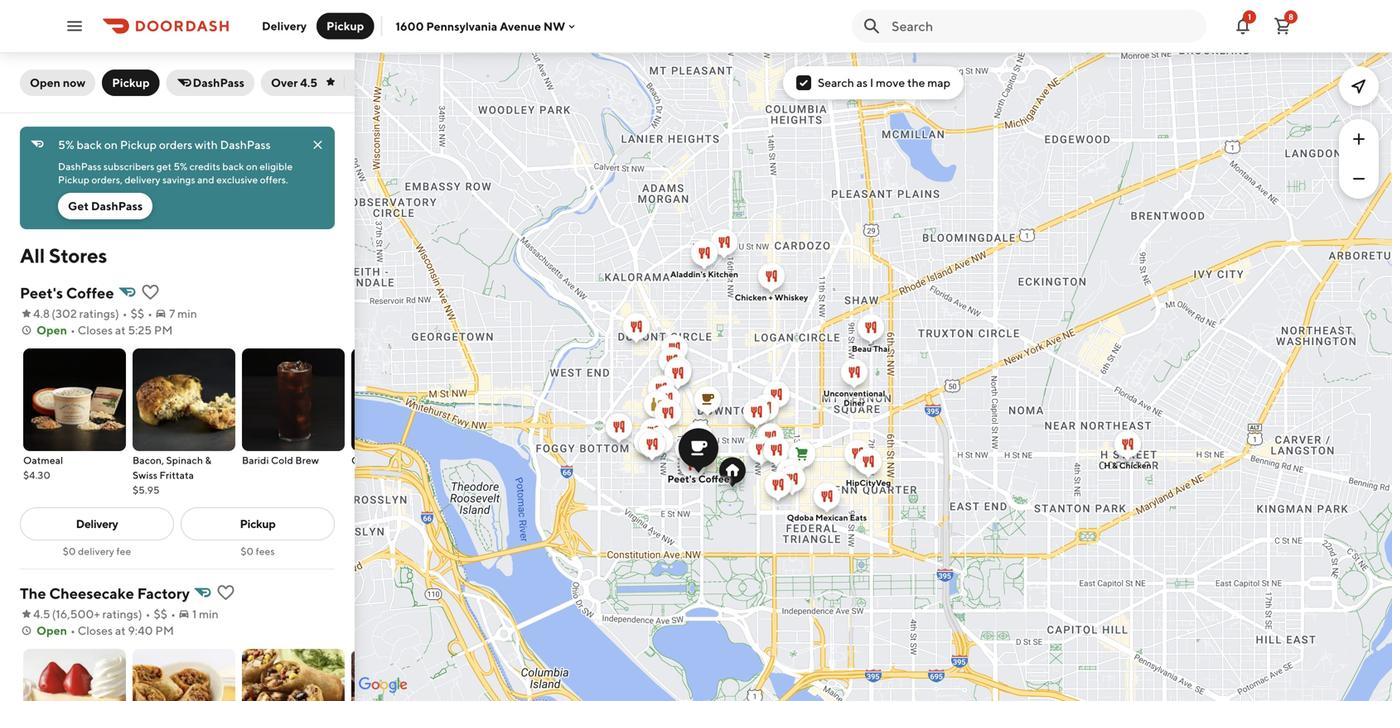 Task type: describe. For each thing, give the bounding box(es) containing it.
16,500+
[[56, 608, 100, 621]]

7 min
[[169, 307, 197, 321]]

dashpass inside dashpass button
[[193, 76, 244, 89]]

pickup up 'subscribers'
[[120, 138, 157, 152]]

fees
[[256, 546, 275, 558]]

open for peet's
[[36, 324, 67, 337]]

$0 fees
[[241, 546, 275, 558]]

back inside dashpass subscribers get 5% credits back on eligible pickup orders, delivery savings and exclusive offers.
[[222, 161, 244, 172]]

brew
[[295, 455, 319, 467]]

recenter the map image
[[1349, 76, 1369, 96]]

( for the
[[52, 608, 56, 621]]

fresh strawberry cheesecake image
[[23, 650, 126, 702]]

on inside dashpass subscribers get 5% credits back on eligible pickup orders, delivery savings and exclusive offers.
[[246, 161, 258, 172]]

0 vertical spatial back
[[77, 138, 102, 152]]

• up 5:25
[[148, 307, 152, 321]]

factory
[[137, 585, 190, 603]]

$4.30
[[23, 470, 51, 481]]

over
[[271, 76, 298, 89]]

zoom out image
[[1349, 169, 1369, 189]]

get dashpass button
[[58, 193, 153, 220]]

pm for the cheesecake factory
[[155, 624, 174, 638]]

savings
[[162, 174, 195, 186]]

stores
[[49, 244, 107, 268]]

ratings for coffee
[[79, 307, 115, 321]]

get
[[156, 161, 172, 172]]

• $$ for coffee
[[122, 307, 144, 321]]

baridi cold brew
[[242, 455, 319, 467]]

302
[[55, 307, 77, 321]]

i
[[870, 76, 874, 89]]

notification bell image
[[1233, 16, 1253, 36]]

nw
[[543, 19, 565, 33]]

credits
[[189, 161, 220, 172]]

oatmeal
[[23, 455, 63, 467]]

5% inside dashpass subscribers get 5% credits back on eligible pickup orders, delivery savings and exclusive offers.
[[174, 161, 187, 172]]

search as i move the map
[[818, 76, 950, 89]]

now
[[63, 76, 86, 89]]

) for cheesecake
[[138, 608, 142, 621]]

7
[[169, 307, 175, 321]]

tex mex eggrolls image
[[242, 650, 345, 702]]

$0 for delivery
[[63, 546, 76, 558]]

over 4.5 button
[[261, 70, 371, 96]]

and
[[197, 174, 214, 186]]

at for cheesecake
[[115, 624, 126, 638]]

• down factory
[[171, 608, 176, 621]]

pm for peet's coffee
[[154, 324, 173, 337]]

all
[[20, 244, 45, 268]]

orders,
[[91, 174, 122, 186]]

pickup for pickup link
[[240, 517, 276, 531]]

delivery button
[[252, 13, 317, 39]]

offers.
[[260, 174, 288, 186]]

bacon,
[[133, 455, 164, 467]]

open now button
[[20, 70, 95, 96]]

subscribers
[[103, 161, 154, 172]]

1 for 1
[[1248, 12, 1251, 22]]

pickup inside dashpass subscribers get 5% credits back on eligible pickup orders, delivery savings and exclusive offers.
[[58, 174, 89, 186]]

get dashpass
[[68, 199, 143, 213]]

delivery for delivery link
[[76, 517, 118, 531]]

cold
[[271, 455, 293, 467]]

0 horizontal spatial 4.5
[[33, 608, 50, 621]]

spinach
[[166, 455, 203, 467]]

search
[[818, 76, 854, 89]]

$$ for cheesecake
[[154, 608, 167, 621]]

) for coffee
[[115, 307, 119, 321]]

4.8
[[33, 307, 50, 321]]

1600 pennsylvania avenue nw button
[[396, 19, 579, 33]]

bacon, spinach & swiss frittata image
[[133, 349, 235, 452]]

map region
[[310, 0, 1392, 702]]

5:25
[[128, 324, 152, 337]]

closes for coffee
[[78, 324, 113, 337]]

$5.95
[[133, 485, 160, 496]]

• down the 302
[[70, 324, 75, 337]]

( for peet's
[[52, 307, 55, 321]]

open • closes at 5:25 pm
[[36, 324, 173, 337]]

dashpass button
[[166, 70, 254, 96]]

8 button
[[1266, 10, 1299, 43]]

• down 16,500+
[[70, 624, 75, 638]]

$0 delivery fee
[[63, 546, 131, 558]]

get
[[68, 199, 89, 213]]

caffe
[[351, 455, 377, 467]]

the cheesecake factory
[[20, 585, 190, 603]]

as
[[857, 76, 868, 89]]



Task type: vqa. For each thing, say whether or not it's contained in the screenshot.
bottom '5%'
yes



Task type: locate. For each thing, give the bounding box(es) containing it.
0 vertical spatial delivery
[[262, 19, 307, 33]]

on
[[104, 138, 118, 152], [246, 161, 258, 172]]

+
[[769, 293, 773, 302], [769, 293, 773, 302]]

back up exclusive
[[222, 161, 244, 172]]

delivery up 'over'
[[262, 19, 307, 33]]

click to add this store to your saved list image
[[140, 283, 160, 302]]

delivery up $0 delivery fee
[[76, 517, 118, 531]]

min for the cheesecake factory
[[199, 608, 219, 621]]

( right 4.8
[[52, 307, 55, 321]]

coffee
[[66, 284, 114, 302], [698, 474, 730, 485], [698, 474, 730, 485]]

0 horizontal spatial )
[[115, 307, 119, 321]]

$0
[[63, 546, 76, 558], [241, 546, 254, 558]]

avenue
[[500, 19, 541, 33]]

4.5 right 'over'
[[300, 76, 317, 89]]

4.5 inside button
[[300, 76, 317, 89]]

pickup
[[327, 19, 364, 33], [112, 76, 150, 89], [120, 138, 157, 152], [58, 174, 89, 186], [240, 517, 276, 531]]

closes down ( 302 ratings )
[[78, 324, 113, 337]]

pickup link
[[181, 508, 335, 541]]

1600
[[396, 19, 424, 33]]

$0 left the fees
[[241, 546, 254, 558]]

at for coffee
[[115, 324, 126, 337]]

the
[[20, 585, 46, 603]]

5% back on pickup orders with dashpass
[[58, 138, 271, 152]]

closes for cheesecake
[[78, 624, 113, 638]]

1 vertical spatial 5%
[[174, 161, 187, 172]]

eligible
[[260, 161, 293, 172]]

•
[[122, 307, 127, 321], [148, 307, 152, 321], [70, 324, 75, 337], [146, 608, 150, 621], [171, 608, 176, 621], [70, 624, 75, 638]]

eats
[[850, 513, 867, 523], [850, 513, 867, 523]]

dashpass up exclusive
[[220, 138, 271, 152]]

pennsylvania
[[426, 19, 497, 33]]

move
[[876, 76, 905, 89]]

( 16,500+ ratings )
[[52, 608, 142, 621]]

delivery inside button
[[262, 19, 307, 33]]

pm right "9:40"
[[155, 624, 174, 638]]

oatmeal $4.30
[[23, 455, 63, 481]]

dashpass inside the get dashpass button
[[91, 199, 143, 213]]

on up exclusive
[[246, 161, 258, 172]]

1 $0 from the left
[[63, 546, 76, 558]]

cheeseburger spring rolls image
[[133, 650, 235, 702]]

at left 5:25
[[115, 324, 126, 337]]

0 horizontal spatial delivery
[[78, 546, 114, 558]]

1 left 8 button
[[1248, 12, 1251, 22]]

1 vertical spatial pickup button
[[102, 70, 160, 96]]

$0 for pickup
[[241, 546, 254, 558]]

4.5
[[300, 76, 317, 89], [33, 608, 50, 621]]

• up open • closes at 5:25 pm at left
[[122, 307, 127, 321]]

zoom in image
[[1349, 129, 1369, 149]]

min right 7 on the top left of the page
[[177, 307, 197, 321]]

$$
[[131, 307, 144, 321], [154, 608, 167, 621]]

(
[[52, 307, 55, 321], [52, 608, 56, 621]]

1 vertical spatial ratings
[[102, 608, 138, 621]]

0 vertical spatial 1
[[1248, 12, 1251, 22]]

0 vertical spatial )
[[115, 307, 119, 321]]

0 horizontal spatial 5%
[[58, 138, 74, 152]]

( right average rating of 4.5 out of 5 element
[[52, 608, 56, 621]]

) up open • closes at 5:25 pm at left
[[115, 307, 119, 321]]

delivery
[[262, 19, 307, 33], [76, 517, 118, 531]]

pickup for topmost pickup "button"
[[327, 19, 364, 33]]

1 closes from the top
[[78, 324, 113, 337]]

1 horizontal spatial )
[[138, 608, 142, 621]]

delivery for delivery button
[[262, 19, 307, 33]]

h & chicken
[[1104, 461, 1151, 471], [1104, 461, 1151, 471]]

open down 4.8
[[36, 324, 67, 337]]

2 at from the top
[[115, 624, 126, 638]]

baridi cold brew image
[[242, 349, 345, 452]]

the
[[907, 76, 925, 89]]

1 vertical spatial delivery
[[76, 517, 118, 531]]

0 vertical spatial at
[[115, 324, 126, 337]]

ratings up open • closes at 5:25 pm at left
[[79, 307, 115, 321]]

all stores
[[20, 244, 107, 268]]

0 vertical spatial min
[[177, 307, 197, 321]]

peet's coffee
[[20, 284, 114, 302], [667, 474, 730, 485], [667, 474, 730, 485]]

average rating of 4.8 out of 5 element
[[20, 306, 50, 322]]

cheesecake
[[49, 585, 134, 603]]

1 vertical spatial closes
[[78, 624, 113, 638]]

baridi cold brew button
[[242, 349, 345, 468]]

0 vertical spatial $$
[[131, 307, 144, 321]]

open now
[[30, 76, 86, 89]]

• up "9:40"
[[146, 608, 150, 621]]

1 min
[[192, 608, 219, 621]]

1 vertical spatial • $$
[[146, 608, 167, 621]]

1 items, open order cart image
[[1273, 16, 1293, 36]]

qdoba mexican eats
[[787, 513, 867, 523], [787, 513, 867, 523]]

1 vertical spatial $$
[[154, 608, 167, 621]]

• $$ for cheesecake
[[146, 608, 167, 621]]

dashpass up with
[[193, 76, 244, 89]]

8
[[1288, 12, 1294, 22]]

beau
[[852, 344, 872, 354], [852, 344, 872, 354]]

map
[[927, 76, 950, 89]]

at
[[115, 324, 126, 337], [115, 624, 126, 638]]

oatmeal image
[[23, 349, 126, 452]]

1 vertical spatial delivery
[[78, 546, 114, 558]]

0 vertical spatial on
[[104, 138, 118, 152]]

delivery
[[124, 174, 160, 186], [78, 546, 114, 558]]

powered by google image
[[359, 678, 408, 694]]

0 vertical spatial (
[[52, 307, 55, 321]]

1 horizontal spatial 5%
[[174, 161, 187, 172]]

0 horizontal spatial delivery
[[76, 517, 118, 531]]

pickup up get
[[58, 174, 89, 186]]

1 horizontal spatial 1
[[1248, 12, 1251, 22]]

whiskey
[[775, 293, 808, 302], [775, 293, 808, 302]]

0 vertical spatial pickup button
[[317, 13, 374, 39]]

open menu image
[[65, 16, 85, 36]]

1 horizontal spatial min
[[199, 608, 219, 621]]

bacon, spinach & swiss frittata $5.95
[[133, 455, 212, 496]]

Store search: begin typing to search for stores available on DoorDash text field
[[892, 17, 1197, 35]]

1 horizontal spatial back
[[222, 161, 244, 172]]

dashpass subscribers get 5% credits back on eligible pickup orders, delivery savings and exclusive offers.
[[58, 161, 295, 186]]

click to add this store to your saved list image
[[216, 583, 236, 603]]

with
[[195, 138, 218, 152]]

unconventional
[[823, 389, 885, 399], [823, 389, 885, 399]]

open • closes at 9:40 pm
[[36, 624, 174, 638]]

0 horizontal spatial pickup button
[[102, 70, 160, 96]]

open left now
[[30, 76, 60, 89]]

& inside bacon, spinach & swiss frittata $5.95
[[205, 455, 212, 467]]

open inside button
[[30, 76, 60, 89]]

1 for 1 min
[[192, 608, 197, 621]]

dashpass down orders,
[[91, 199, 143, 213]]

1 horizontal spatial delivery
[[262, 19, 307, 33]]

0 vertical spatial delivery
[[124, 174, 160, 186]]

1 vertical spatial 4.5
[[33, 608, 50, 621]]

delivery link
[[20, 508, 174, 541]]

ratings up open • closes at 9:40 pm
[[102, 608, 138, 621]]

$$ down factory
[[154, 608, 167, 621]]

ratings
[[79, 307, 115, 321], [102, 608, 138, 621]]

pickup inside pickup link
[[240, 517, 276, 531]]

chicken + whiskey
[[735, 293, 808, 302], [735, 293, 808, 302]]

$$ for coffee
[[131, 307, 144, 321]]

caffe latte
[[351, 455, 403, 467]]

0 horizontal spatial $$
[[131, 307, 144, 321]]

1 vertical spatial pm
[[155, 624, 174, 638]]

0 horizontal spatial back
[[77, 138, 102, 152]]

Search as I move the map checkbox
[[796, 75, 811, 90]]

latte
[[379, 455, 403, 467]]

1 vertical spatial back
[[222, 161, 244, 172]]

1 horizontal spatial 4.5
[[300, 76, 317, 89]]

1 vertical spatial )
[[138, 608, 142, 621]]

1 horizontal spatial • $$
[[146, 608, 167, 621]]

frittata
[[160, 470, 194, 481]]

1 horizontal spatial $$
[[154, 608, 167, 621]]

caffe latte button
[[351, 349, 454, 468]]

dashpass up orders,
[[58, 161, 101, 172]]

pickup right delivery button
[[327, 19, 364, 33]]

$$ up 5:25
[[131, 307, 144, 321]]

1 vertical spatial open
[[36, 324, 67, 337]]

0 vertical spatial ratings
[[79, 307, 115, 321]]

open down average rating of 4.5 out of 5 element
[[36, 624, 67, 638]]

0 horizontal spatial min
[[177, 307, 197, 321]]

0 vertical spatial open
[[30, 76, 60, 89]]

0 vertical spatial pm
[[154, 324, 173, 337]]

average rating of 4.5 out of 5 element
[[20, 607, 50, 623]]

pickup button right now
[[102, 70, 160, 96]]

2 vertical spatial open
[[36, 624, 67, 638]]

h
[[1104, 461, 1111, 471], [1104, 461, 1111, 471]]

delivery down 'subscribers'
[[124, 174, 160, 186]]

min down click to add this store to your saved list image
[[199, 608, 219, 621]]

1600 pennsylvania avenue nw
[[396, 19, 565, 33]]

0 vertical spatial • $$
[[122, 307, 144, 321]]

1 horizontal spatial on
[[246, 161, 258, 172]]

5% down open now button
[[58, 138, 74, 152]]

• $$ up 5:25
[[122, 307, 144, 321]]

pickup for bottom pickup "button"
[[112, 76, 150, 89]]

2 closes from the top
[[78, 624, 113, 638]]

1 at from the top
[[115, 324, 126, 337]]

kitchen
[[708, 270, 738, 279], [708, 270, 738, 279]]

pickup up $0 fees
[[240, 517, 276, 531]]

diner
[[844, 399, 865, 408], [844, 399, 865, 408]]

pickup button up the over 4.5 button
[[317, 13, 374, 39]]

1 vertical spatial min
[[199, 608, 219, 621]]

delivery down delivery link
[[78, 546, 114, 558]]

1 vertical spatial 1
[[192, 608, 197, 621]]

( 302 ratings )
[[52, 307, 119, 321]]

) up "9:40"
[[138, 608, 142, 621]]

1 vertical spatial (
[[52, 608, 56, 621]]

open for the
[[36, 624, 67, 638]]

1 vertical spatial at
[[115, 624, 126, 638]]

0 vertical spatial 5%
[[58, 138, 74, 152]]

$0 down delivery link
[[63, 546, 76, 558]]

9:40
[[128, 624, 153, 638]]

1 horizontal spatial delivery
[[124, 174, 160, 186]]

ratings for cheesecake
[[102, 608, 138, 621]]

0 vertical spatial 4.5
[[300, 76, 317, 89]]

baridi
[[242, 455, 269, 467]]

• $$
[[122, 307, 144, 321], [146, 608, 167, 621]]

back up orders,
[[77, 138, 102, 152]]

4.5 down the
[[33, 608, 50, 621]]

1 ( from the top
[[52, 307, 55, 321]]

min
[[177, 307, 197, 321], [199, 608, 219, 621]]

min for peet's coffee
[[177, 307, 197, 321]]

• $$ down factory
[[146, 608, 167, 621]]

on up 'subscribers'
[[104, 138, 118, 152]]

thai
[[873, 344, 890, 354], [873, 344, 890, 354]]

over 4.5
[[271, 76, 317, 89]]

5% up savings
[[174, 161, 187, 172]]

dashpass inside dashpass subscribers get 5% credits back on eligible pickup orders, delivery savings and exclusive offers.
[[58, 161, 101, 172]]

2 ( from the top
[[52, 608, 56, 621]]

pickup right now
[[112, 76, 150, 89]]

1 horizontal spatial $0
[[241, 546, 254, 558]]

0 horizontal spatial • $$
[[122, 307, 144, 321]]

0 horizontal spatial on
[[104, 138, 118, 152]]

fee
[[116, 546, 131, 558]]

open
[[30, 76, 60, 89], [36, 324, 67, 337], [36, 624, 67, 638]]

orders
[[159, 138, 192, 152]]

delivery inside dashpass subscribers get 5% credits back on eligible pickup orders, delivery savings and exclusive offers.
[[124, 174, 160, 186]]

)
[[115, 307, 119, 321], [138, 608, 142, 621]]

unconventional diner
[[823, 389, 885, 408], [823, 389, 885, 408]]

beau thai
[[852, 344, 890, 354], [852, 344, 890, 354]]

chicken
[[735, 293, 767, 302], [735, 293, 767, 302], [1119, 461, 1151, 471], [1119, 461, 1151, 471]]

pm
[[154, 324, 173, 337], [155, 624, 174, 638]]

1 up cheeseburger spring rolls image
[[192, 608, 197, 621]]

1 horizontal spatial pickup button
[[317, 13, 374, 39]]

pm down 7 on the top left of the page
[[154, 324, 173, 337]]

peet's
[[20, 284, 63, 302], [667, 474, 696, 485], [667, 474, 696, 485]]

exclusive
[[216, 174, 258, 186]]

0 horizontal spatial $0
[[63, 546, 76, 558]]

closes down ( 16,500+ ratings )
[[78, 624, 113, 638]]

2 $0 from the left
[[241, 546, 254, 558]]

0 vertical spatial closes
[[78, 324, 113, 337]]

at left "9:40"
[[115, 624, 126, 638]]

1 vertical spatial on
[[246, 161, 258, 172]]

swiss
[[133, 470, 158, 481]]

0 horizontal spatial 1
[[192, 608, 197, 621]]



